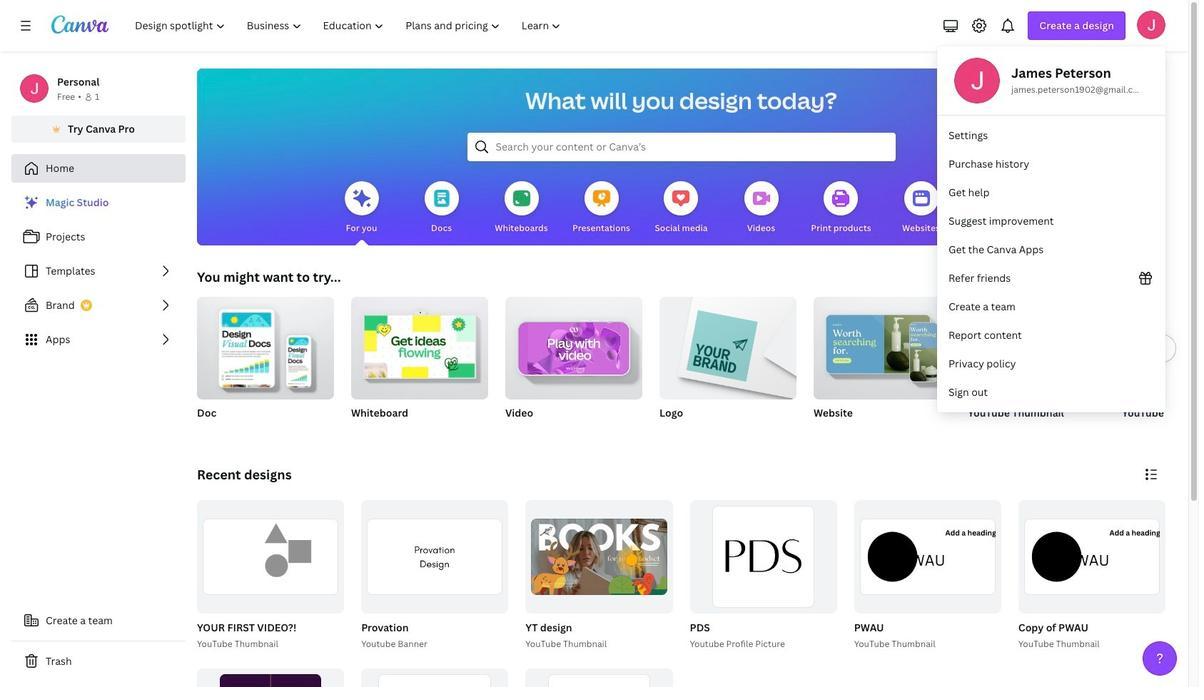 Task type: describe. For each thing, give the bounding box(es) containing it.
1 horizontal spatial list
[[937, 121, 1166, 407]]

Search search field
[[496, 133, 867, 161]]

top level navigation element
[[126, 11, 573, 40]]

james peterson image
[[1137, 11, 1166, 39]]



Task type: locate. For each thing, give the bounding box(es) containing it.
group
[[197, 291, 334, 438], [197, 291, 334, 400], [351, 291, 488, 438], [351, 291, 488, 400], [505, 291, 642, 438], [505, 291, 642, 400], [660, 291, 797, 438], [660, 291, 797, 400], [814, 297, 951, 438], [814, 297, 951, 400], [968, 297, 1105, 438], [1122, 297, 1199, 438], [194, 500, 344, 651], [197, 500, 344, 614], [358, 500, 508, 651], [361, 500, 508, 614], [523, 500, 673, 651], [526, 500, 673, 614], [687, 500, 837, 651], [690, 500, 837, 614], [851, 500, 1001, 651], [1016, 500, 1166, 651], [197, 669, 344, 687], [361, 669, 508, 687], [526, 669, 673, 687]]

menu
[[937, 46, 1166, 413]]

list
[[937, 121, 1166, 407], [11, 188, 186, 354]]

0 horizontal spatial list
[[11, 188, 186, 354]]

None search field
[[467, 133, 895, 161]]



Task type: vqa. For each thing, say whether or not it's contained in the screenshot.
list to the left
yes



